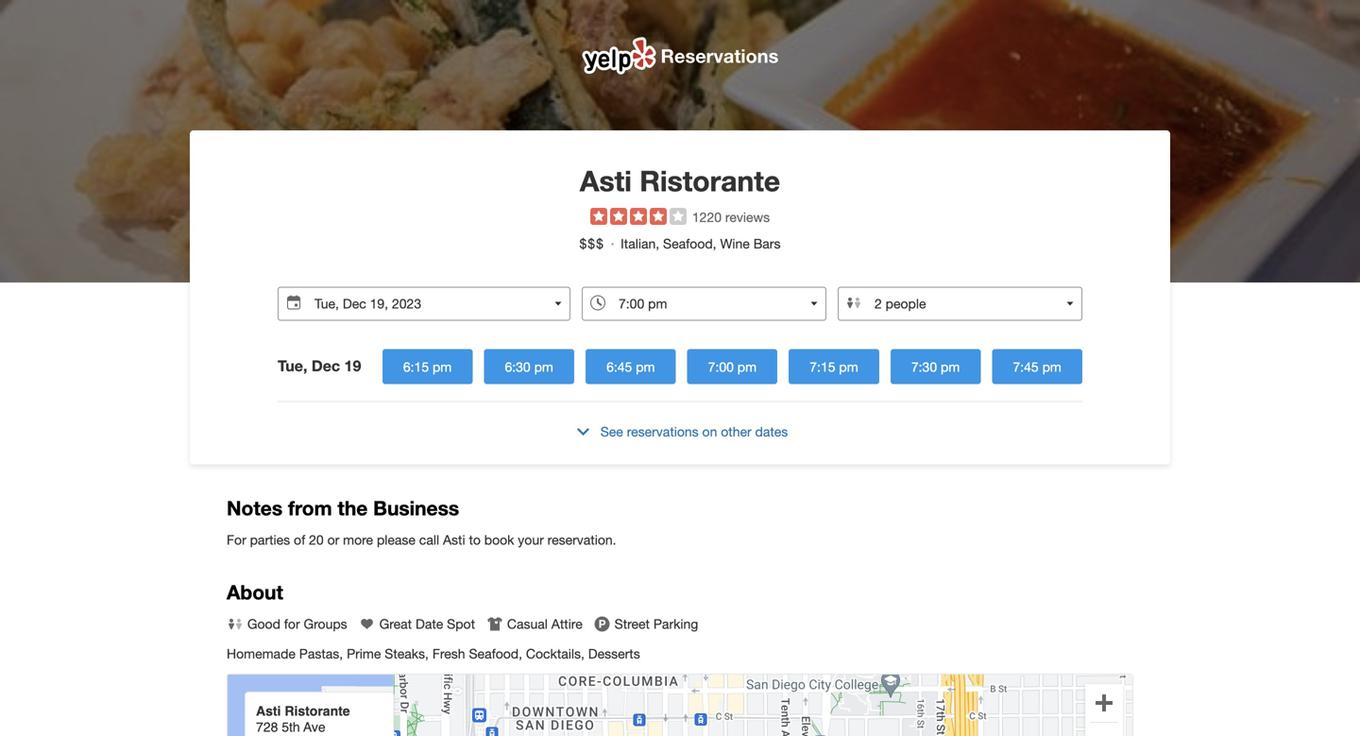Task type: locate. For each thing, give the bounding box(es) containing it.
italian, seafood, wine bars
[[621, 236, 781, 251]]

pm right 6:45
[[636, 359, 655, 375]]

asti for asti ristorante
[[580, 163, 632, 197]]

homemade
[[227, 646, 296, 661]]

5 pm from the left
[[839, 359, 859, 375]]

steaks,
[[385, 646, 429, 661]]

pm right 7:45
[[1043, 359, 1062, 375]]

ristorante for asti ristorante
[[640, 163, 781, 197]]

7:30
[[912, 359, 937, 375]]

2 horizontal spatial asti
[[580, 163, 632, 197]]

spot
[[447, 616, 475, 632]]

good
[[247, 616, 281, 632]]

tue, dec 19
[[278, 357, 361, 375]]

homemade pastas, prime steaks, fresh seafood, cocktails, desserts
[[227, 646, 640, 661]]

wine
[[720, 236, 750, 251]]

asti up 4.0 star rating image
[[580, 163, 632, 197]]

1 pm from the left
[[433, 359, 452, 375]]

pm for 6:45 pm
[[636, 359, 655, 375]]

pm inside button
[[636, 359, 655, 375]]

20
[[309, 532, 324, 548]]

0 vertical spatial ristorante
[[640, 163, 781, 197]]

attire
[[552, 616, 583, 632]]

$$$
[[580, 236, 605, 251]]

7:30 pm button
[[891, 349, 981, 384]]

asti ristorante
[[580, 163, 781, 197]]

cocktails,
[[526, 646, 585, 661]]

6 pm from the left
[[941, 359, 960, 375]]

good for groups
[[247, 616, 347, 632]]

italian,
[[621, 236, 660, 251]]

reviews
[[726, 209, 770, 225]]

pm right 7:30
[[941, 359, 960, 375]]

pm for 7:45 pm
[[1043, 359, 1062, 375]]

pm for 7:00 pm
[[738, 359, 757, 375]]

asti left to
[[443, 532, 465, 548]]

0 vertical spatial asti
[[580, 163, 632, 197]]

business
[[373, 496, 459, 520]]

7 pm from the left
[[1043, 359, 1062, 375]]

about
[[227, 580, 283, 604]]

1220 reviews
[[693, 209, 770, 225]]

ristorante up 1220 at right
[[640, 163, 781, 197]]

pm right 6:15
[[433, 359, 452, 375]]

ristorante
[[640, 163, 781, 197], [285, 703, 350, 718]]

6:15 pm
[[403, 359, 452, 375]]

your
[[518, 532, 544, 548]]

pm inside "button"
[[433, 359, 452, 375]]

2 pm from the left
[[534, 359, 554, 375]]

desserts
[[588, 646, 640, 661]]

1 vertical spatial seafood,
[[469, 646, 523, 661]]

pm right 6:30
[[534, 359, 554, 375]]

0 vertical spatial seafood,
[[663, 236, 717, 251]]

seafood, down casual
[[469, 646, 523, 661]]

asti inside asti ristorante 728 5th ave
[[256, 703, 281, 718]]

ristorante up ave
[[285, 703, 350, 718]]

0 horizontal spatial asti
[[256, 703, 281, 718]]

0 horizontal spatial seafood,
[[469, 646, 523, 661]]

asti
[[580, 163, 632, 197], [443, 532, 465, 548], [256, 703, 281, 718]]

7:45 pm button
[[993, 349, 1083, 384]]

6:45
[[607, 359, 632, 375]]

book
[[485, 532, 514, 548]]

4 pm from the left
[[738, 359, 757, 375]]

ristorante inside asti ristorante 728 5th ave
[[285, 703, 350, 718]]

6:15 pm button
[[382, 349, 473, 384]]

casual
[[507, 616, 548, 632]]

fresh
[[433, 646, 465, 661]]

pm for 6:30 pm
[[534, 359, 554, 375]]

pm
[[433, 359, 452, 375], [534, 359, 554, 375], [636, 359, 655, 375], [738, 359, 757, 375], [839, 359, 859, 375], [941, 359, 960, 375], [1043, 359, 1062, 375]]

pm right 7:15
[[839, 359, 859, 375]]

pm for 7:30 pm
[[941, 359, 960, 375]]

pm right '7:00'
[[738, 359, 757, 375]]

1 horizontal spatial asti
[[443, 532, 465, 548]]

reservations
[[627, 424, 699, 439]]

pm for 7:15 pm
[[839, 359, 859, 375]]

casual attire
[[507, 616, 583, 632]]

1 vertical spatial asti
[[443, 532, 465, 548]]

seafood, down 1220 at right
[[663, 236, 717, 251]]

0 horizontal spatial ristorante
[[285, 703, 350, 718]]

2 vertical spatial asti
[[256, 703, 281, 718]]

7:15 pm button
[[789, 349, 880, 384]]

1 vertical spatial ristorante
[[285, 703, 350, 718]]

notes from the business
[[227, 496, 459, 520]]

seafood,
[[663, 236, 717, 251], [469, 646, 523, 661]]

asti ristorante 728 5th ave
[[256, 703, 350, 735]]

for
[[227, 532, 246, 548]]

other
[[721, 424, 752, 439]]

the
[[338, 496, 368, 520]]

3 pm from the left
[[636, 359, 655, 375]]

7:45
[[1013, 359, 1039, 375]]

reservations
[[661, 44, 779, 67]]

1 horizontal spatial ristorante
[[640, 163, 781, 197]]

see reservations on other dates
[[601, 424, 788, 439]]

asti up 728
[[256, 703, 281, 718]]



Task type: vqa. For each thing, say whether or not it's contained in the screenshot.
1 star
no



Task type: describe. For each thing, give the bounding box(es) containing it.
ave
[[304, 719, 326, 735]]

for
[[284, 616, 300, 632]]

6:30
[[505, 359, 531, 375]]

bars
[[754, 236, 781, 251]]

groups
[[304, 616, 347, 632]]

reservation.
[[548, 532, 617, 548]]

pm for 6:15 pm
[[433, 359, 452, 375]]

to
[[469, 532, 481, 548]]

please
[[377, 532, 416, 548]]

7:15
[[810, 359, 836, 375]]

asti for asti ristorante 728 5th ave
[[256, 703, 281, 718]]

6:45 pm
[[607, 359, 655, 375]]

7:00 pm button
[[687, 349, 778, 384]]

see reservations on other dates link
[[278, 413, 1083, 453]]

date
[[416, 616, 443, 632]]

street
[[615, 616, 650, 632]]

pastas,
[[299, 646, 343, 661]]

dec
[[312, 357, 340, 375]]

tue,
[[278, 357, 308, 375]]

6:30 pm
[[505, 359, 554, 375]]

for parties of 20 or more please call asti to book your reservation.
[[227, 532, 617, 548]]

4.0 star rating image
[[590, 208, 687, 225]]

prime
[[347, 646, 381, 661]]

7:00
[[708, 359, 734, 375]]

7:15 pm
[[810, 359, 859, 375]]

1 horizontal spatial seafood,
[[663, 236, 717, 251]]

notes
[[227, 496, 283, 520]]

call
[[419, 532, 439, 548]]

728
[[256, 719, 278, 735]]

1220
[[693, 209, 722, 225]]

street parking
[[615, 616, 699, 632]]

on
[[703, 424, 718, 439]]

5th
[[282, 719, 300, 735]]

7:45 pm
[[1013, 359, 1062, 375]]

of
[[294, 532, 305, 548]]

7:00 pm
[[708, 359, 757, 375]]

see
[[601, 424, 623, 439]]

parking
[[654, 616, 699, 632]]

more
[[343, 532, 373, 548]]

great
[[379, 616, 412, 632]]

parties
[[250, 532, 290, 548]]

6:45 pm button
[[586, 349, 676, 384]]

or
[[327, 532, 339, 548]]

6:15
[[403, 359, 429, 375]]

7:30 pm
[[912, 359, 960, 375]]

6:30 pm button
[[484, 349, 574, 384]]

map region
[[4, 565, 1213, 736]]

19
[[344, 357, 361, 375]]

ristorante for asti ristorante 728 5th ave
[[285, 703, 350, 718]]

dates
[[756, 424, 788, 439]]

Select a date text field
[[278, 287, 571, 321]]

from
[[288, 496, 332, 520]]

great date spot
[[379, 616, 475, 632]]



